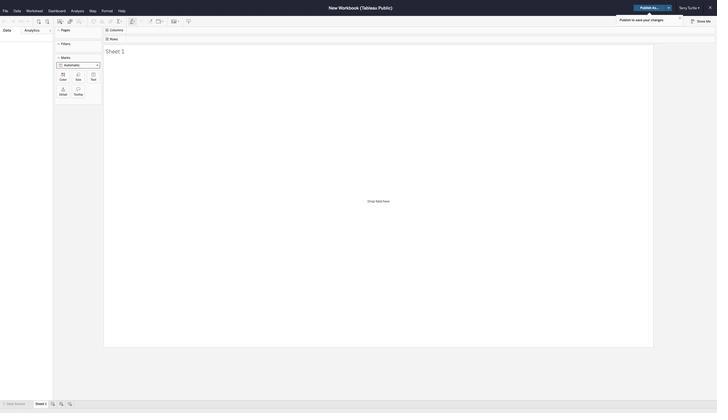 Task type: vqa. For each thing, say whether or not it's contained in the screenshot.
Sheet 1
yes



Task type: locate. For each thing, give the bounding box(es) containing it.
1 horizontal spatial sheet 1
[[106, 47, 125, 55]]

collapse image
[[49, 29, 52, 32]]

0 vertical spatial 1
[[121, 47, 125, 55]]

0 horizontal spatial sheet 1
[[35, 402, 47, 406]]

swap rows and columns image
[[91, 19, 96, 24]]

0 horizontal spatial 1
[[45, 402, 47, 406]]

show me
[[697, 20, 711, 23]]

sheet 1 down rows
[[106, 47, 125, 55]]

close image
[[678, 15, 683, 20]]

publish for publish to save your changes
[[620, 18, 631, 22]]

help
[[118, 9, 126, 13]]

color
[[59, 78, 67, 82]]

1 horizontal spatial publish
[[641, 6, 652, 10]]

save
[[636, 18, 643, 22]]

duplicate image
[[67, 19, 73, 24]]

public)
[[378, 5, 393, 10]]

sheet right source
[[35, 402, 44, 406]]

publish for publish as...
[[641, 6, 652, 10]]

1 vertical spatial publish
[[620, 18, 631, 22]]

highlight image
[[130, 19, 136, 24]]

0 vertical spatial sheet 1
[[106, 47, 125, 55]]

data left source
[[7, 402, 14, 406]]

1
[[121, 47, 125, 55], [45, 402, 47, 406]]

publish
[[641, 6, 652, 10], [620, 18, 631, 22]]

your
[[644, 18, 650, 22]]

dashboard
[[48, 9, 66, 13]]

here
[[383, 200, 390, 203]]

publish left to
[[620, 18, 631, 22]]

1 down columns
[[121, 47, 125, 55]]

format workbook image
[[147, 19, 153, 24]]

0 horizontal spatial sheet
[[35, 402, 44, 406]]

totals image
[[117, 19, 123, 24]]

1 vertical spatial 1
[[45, 402, 47, 406]]

sheet
[[106, 47, 120, 55], [35, 402, 44, 406]]

analysis
[[71, 9, 84, 13]]

data
[[13, 9, 21, 13], [3, 28, 11, 32], [7, 402, 14, 406]]

0 vertical spatial publish
[[641, 6, 652, 10]]

0 vertical spatial data
[[13, 9, 21, 13]]

publish inside "button"
[[641, 6, 652, 10]]

0 vertical spatial sheet
[[106, 47, 120, 55]]

columns
[[110, 28, 123, 32]]

sheet 1 right source
[[35, 402, 47, 406]]

new data source image
[[36, 19, 42, 24]]

clear sheet image
[[76, 19, 84, 24]]

field
[[376, 200, 382, 203]]

fit image
[[156, 19, 164, 24]]

1 right source
[[45, 402, 47, 406]]

undo image
[[2, 19, 7, 24]]

publish as... button
[[634, 5, 666, 11]]

sheet down rows
[[106, 47, 120, 55]]

size
[[75, 78, 81, 82]]

data down undo icon
[[3, 28, 11, 32]]

as...
[[653, 6, 659, 10]]

1 horizontal spatial sheet
[[106, 47, 120, 55]]

replay animation image
[[19, 19, 24, 24]]

publish left as...
[[641, 6, 652, 10]]

download image
[[186, 19, 192, 24]]

marks
[[61, 56, 70, 60]]

data up replay animation image
[[13, 9, 21, 13]]

sheet 1
[[106, 47, 125, 55], [35, 402, 47, 406]]

analytics
[[25, 28, 40, 32]]

pages
[[61, 28, 70, 32]]

0 horizontal spatial publish
[[620, 18, 631, 22]]

drop field here
[[368, 200, 390, 203]]

tooltip
[[74, 93, 83, 96]]



Task type: describe. For each thing, give the bounding box(es) containing it.
file
[[3, 9, 8, 13]]

rows
[[110, 37, 118, 41]]

publish as...
[[641, 6, 659, 10]]

detail
[[59, 93, 67, 96]]

show/hide cards image
[[171, 19, 180, 24]]

1 vertical spatial data
[[3, 28, 11, 32]]

worksheet
[[26, 9, 43, 13]]

new workbook (tableau public)
[[329, 5, 393, 10]]

map
[[89, 9, 96, 13]]

to
[[632, 18, 635, 22]]

pause auto updates image
[[45, 19, 50, 24]]

workbook
[[339, 5, 359, 10]]

2 vertical spatial data
[[7, 402, 14, 406]]

(tableau
[[360, 5, 377, 10]]

show me button
[[689, 17, 716, 25]]

sort descending image
[[108, 19, 113, 24]]

terry turtle
[[679, 6, 697, 10]]

changes
[[651, 18, 664, 22]]

terry
[[679, 6, 688, 10]]

publish to save your changes
[[620, 18, 664, 22]]

text
[[91, 78, 96, 82]]

1 vertical spatial sheet
[[35, 402, 44, 406]]

data source
[[7, 402, 25, 406]]

show
[[697, 20, 706, 23]]

drop
[[368, 200, 375, 203]]

me
[[706, 20, 711, 23]]

sort ascending image
[[100, 19, 105, 24]]

replay animation image
[[26, 20, 29, 23]]

filters
[[61, 42, 70, 46]]

source
[[14, 402, 25, 406]]

1 horizontal spatial 1
[[121, 47, 125, 55]]

new worksheet image
[[57, 19, 64, 24]]

redo image
[[10, 19, 15, 24]]

turtle
[[688, 6, 697, 10]]

show labels image
[[139, 19, 144, 24]]

1 vertical spatial sheet 1
[[35, 402, 47, 406]]

format
[[102, 9, 113, 13]]

new
[[329, 5, 338, 10]]



